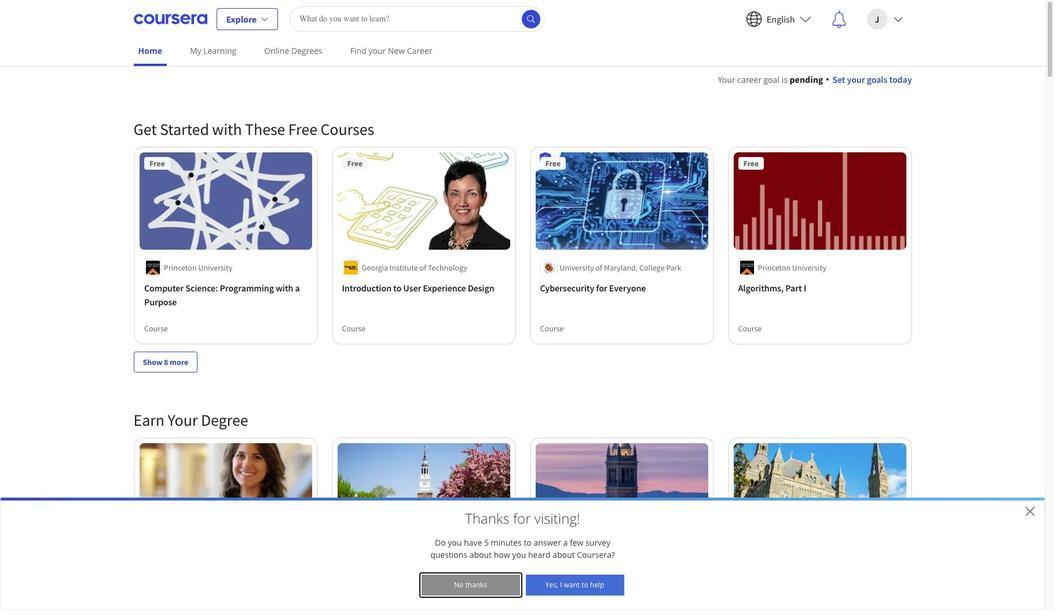 Task type: locate. For each thing, give the bounding box(es) containing it.
in right "study" on the bottom of the page
[[643, 573, 651, 584]]

purpose
[[144, 296, 177, 308]]

1 horizontal spatial about
[[553, 549, 575, 560]]

2 princeton university from the left
[[758, 262, 827, 273]]

princeton university
[[164, 262, 232, 273], [758, 262, 827, 273]]

course down introduction
[[342, 323, 366, 334]]

about down the few
[[553, 549, 575, 560]]

engineering for master of engineering in computer engineering
[[342, 587, 390, 598]]

for for thanks
[[513, 509, 531, 528]]

2 vertical spatial to
[[582, 580, 589, 590]]

about down 5
[[470, 549, 492, 560]]

with inside the computer science: programming with a purpose
[[276, 282, 293, 294]]

0 horizontal spatial i
[[560, 580, 562, 590]]

today
[[890, 74, 913, 85]]

find
[[351, 45, 367, 56]]

how
[[494, 549, 510, 560]]

courses
[[321, 119, 374, 140]]

introduction to user experience design link
[[342, 281, 506, 295]]

1 horizontal spatial with
[[276, 282, 293, 294]]

your inside dropdown button
[[848, 74, 866, 85]]

1 princeton from the left
[[164, 262, 197, 273]]

computer inside the computer science: programming with a purpose
[[144, 282, 184, 294]]

set your goals today
[[833, 74, 913, 85]]

j button
[[858, 0, 913, 37]]

1 in from the left
[[429, 573, 437, 584]]

1 vertical spatial to
[[524, 537, 532, 548]]

computer up purpose
[[144, 282, 184, 294]]

1 vertical spatial with
[[276, 282, 293, 294]]

i right part
[[804, 282, 807, 294]]

0 horizontal spatial in
[[429, 573, 437, 584]]

to left help
[[582, 580, 589, 590]]

to
[[394, 282, 402, 294], [524, 537, 532, 548], [582, 580, 589, 590]]

to left user
[[394, 282, 402, 294]]

1 horizontal spatial a
[[564, 537, 568, 548]]

None search field
[[290, 6, 545, 32]]

in
[[429, 573, 437, 584], [643, 573, 651, 584]]

yes,
[[546, 580, 559, 590]]

1 horizontal spatial i
[[804, 282, 807, 294]]

0 vertical spatial with
[[212, 119, 242, 140]]

j
[[876, 13, 880, 25]]

✕
[[1026, 501, 1036, 520]]

to inside "link"
[[394, 282, 402, 294]]

a left the few
[[564, 537, 568, 548]]

you up questions
[[448, 537, 462, 548]]

1 course from the left
[[144, 323, 168, 334]]

1 horizontal spatial for
[[597, 282, 608, 294]]

0 vertical spatial a
[[295, 282, 300, 294]]

you right how
[[513, 549, 527, 560]]

princeton up algorithms, part i
[[758, 262, 791, 273]]

online
[[264, 45, 289, 56]]

0 vertical spatial your
[[719, 74, 736, 85]]

my learning
[[190, 45, 237, 56]]

computer inside master of engineering in computer engineering
[[439, 573, 478, 584]]

line chart image
[[742, 139, 756, 152]]

1 horizontal spatial princeton university
[[758, 262, 827, 273]]

career
[[407, 45, 433, 56]]

your right earn
[[168, 410, 198, 430]]

princeton up science: at top
[[164, 262, 197, 273]]

1 master from the left
[[342, 573, 369, 584]]

have
[[464, 537, 482, 548]]

cybersecurity for everyone link
[[540, 281, 704, 295]]

2 princeton from the left
[[758, 262, 791, 273]]

princeton for algorithms,
[[758, 262, 791, 273]]

set
[[833, 74, 846, 85]]

princeton university up science: at top
[[164, 262, 232, 273]]

1 vertical spatial computer
[[439, 573, 478, 584]]

engineering for master of advanced study in engineering
[[653, 573, 700, 584]]

algorithms, part i link
[[739, 281, 902, 295]]

for left 'everyone'
[[597, 282, 608, 294]]

algorithms, part i
[[739, 282, 807, 294]]

introduction
[[342, 282, 392, 294]]

course for introduction to user experience design
[[342, 323, 366, 334]]

english button
[[737, 0, 821, 37]]

course for cybersecurity for everyone
[[540, 323, 564, 334]]

few
[[570, 537, 584, 548]]

master of advanced study in engineering link
[[540, 572, 704, 586]]

of
[[420, 262, 427, 273], [596, 262, 603, 273], [596, 553, 603, 564], [371, 573, 378, 584], [569, 573, 577, 584]]

1 vertical spatial i
[[560, 580, 562, 590]]

course down the cybersecurity
[[540, 323, 564, 334]]

no thanks
[[454, 580, 487, 590]]

1 horizontal spatial princeton
[[758, 262, 791, 273]]

i inside button
[[560, 580, 562, 590]]

do you have 5 minutes to answer a few survey questions about how you heard about coursera?
[[431, 537, 615, 560]]

university up algorithms, part i link
[[793, 262, 827, 273]]

a right programming at the top
[[295, 282, 300, 294]]

engineering
[[380, 573, 428, 584], [653, 573, 700, 584], [342, 587, 390, 598]]

0 horizontal spatial with
[[212, 119, 242, 140]]

pending
[[790, 74, 824, 85]]

of for master of advanced study in engineering
[[569, 573, 577, 584]]

1 princeton university from the left
[[164, 262, 232, 273]]

course down algorithms,
[[739, 323, 762, 334]]

with left these
[[212, 119, 242, 140]]

0 horizontal spatial you
[[448, 537, 462, 548]]

for
[[597, 282, 608, 294], [513, 509, 531, 528]]

0 vertical spatial to
[[394, 282, 402, 294]]

2 horizontal spatial to
[[582, 580, 589, 590]]

university up science: at top
[[198, 262, 232, 273]]

princeton
[[164, 262, 197, 273], [758, 262, 791, 273]]

princeton university up part
[[758, 262, 827, 273]]

earn
[[134, 410, 165, 430]]

0 horizontal spatial about
[[470, 549, 492, 560]]

1 horizontal spatial your
[[848, 74, 866, 85]]

0 horizontal spatial to
[[394, 282, 402, 294]]

english
[[767, 13, 796, 25]]

0 vertical spatial your
[[369, 45, 386, 56]]

i right yes,
[[560, 580, 562, 590]]

for for cybersecurity
[[597, 282, 608, 294]]

master
[[342, 573, 369, 584], [540, 573, 567, 584]]

main content containing get started with these free courses
[[0, 59, 1046, 610]]

i
[[804, 282, 807, 294], [560, 580, 562, 590]]

course down purpose
[[144, 323, 168, 334]]

georgia institute of technology
[[362, 262, 468, 273]]

your left 'career'
[[719, 74, 736, 85]]

4 course from the left
[[739, 323, 762, 334]]

coursera?
[[577, 549, 615, 560]]

5
[[484, 537, 489, 548]]

minutes
[[491, 537, 522, 548]]

master inside master of engineering in computer engineering
[[342, 573, 369, 584]]

your right set
[[848, 74, 866, 85]]

1 vertical spatial a
[[564, 537, 568, 548]]

1 vertical spatial you
[[513, 549, 527, 560]]

for up minutes
[[513, 509, 531, 528]]

get started with these free courses collection element
[[127, 100, 920, 391]]

of inside master of engineering in computer engineering
[[371, 573, 378, 584]]

0 horizontal spatial your
[[168, 410, 198, 430]]

your
[[369, 45, 386, 56], [848, 74, 866, 85]]

to inside button
[[582, 580, 589, 590]]

0 horizontal spatial princeton
[[164, 262, 197, 273]]

university
[[198, 262, 232, 273], [560, 262, 594, 273], [793, 262, 827, 273], [560, 553, 594, 564]]

1 horizontal spatial master
[[540, 573, 567, 584]]

coursera image
[[134, 10, 207, 28]]

home
[[138, 45, 162, 56]]

princeton for computer
[[164, 262, 197, 273]]

with
[[212, 119, 242, 140], [276, 282, 293, 294]]

2 course from the left
[[342, 323, 366, 334]]

course
[[144, 323, 168, 334], [342, 323, 366, 334], [540, 323, 564, 334], [739, 323, 762, 334]]

2 master from the left
[[540, 573, 567, 584]]

3 course from the left
[[540, 323, 564, 334]]

0 horizontal spatial computer
[[144, 282, 184, 294]]

your for find
[[369, 45, 386, 56]]

in left no
[[429, 573, 437, 584]]

0 horizontal spatial a
[[295, 282, 300, 294]]

main content
[[0, 59, 1046, 610]]

1 horizontal spatial to
[[524, 537, 532, 548]]

0 horizontal spatial master
[[342, 573, 369, 584]]

home link
[[134, 38, 167, 66]]

0 vertical spatial computer
[[144, 282, 184, 294]]

8
[[164, 357, 168, 367]]

1 vertical spatial your
[[848, 74, 866, 85]]

set your goals today button
[[827, 72, 913, 86]]

computer down questions
[[439, 573, 478, 584]]

about
[[470, 549, 492, 560], [553, 549, 575, 560]]

computer science: programming with a purpose
[[144, 282, 300, 308]]

of for university of maryland, college park
[[596, 262, 603, 273]]

show
[[143, 357, 163, 367]]

university down the few
[[560, 553, 594, 564]]

0 vertical spatial for
[[597, 282, 608, 294]]

to up "heard"
[[524, 537, 532, 548]]

science:
[[185, 282, 218, 294]]

1 horizontal spatial your
[[719, 74, 736, 85]]

everyone
[[610, 282, 646, 294]]

1 horizontal spatial in
[[643, 573, 651, 584]]

technology
[[428, 262, 468, 273]]

online degrees
[[264, 45, 323, 56]]

0 horizontal spatial princeton university
[[164, 262, 232, 273]]

0 horizontal spatial for
[[513, 509, 531, 528]]

computer
[[144, 282, 184, 294], [439, 573, 478, 584]]

1 vertical spatial for
[[513, 509, 531, 528]]

for inside cybersecurity for everyone link
[[597, 282, 608, 294]]

1 horizontal spatial computer
[[439, 573, 478, 584]]

0 horizontal spatial your
[[369, 45, 386, 56]]

thanks
[[466, 509, 510, 528]]

with right programming at the top
[[276, 282, 293, 294]]

a
[[295, 282, 300, 294], [564, 537, 568, 548]]

free
[[289, 119, 318, 140], [149, 158, 165, 169], [347, 158, 363, 169], [546, 158, 561, 169], [744, 158, 759, 169]]

university up the cybersecurity
[[560, 262, 594, 273]]

master for master of engineering in computer engineering
[[342, 573, 369, 584]]

master of advanced study in engineering
[[540, 573, 700, 584]]

cybersecurity
[[540, 282, 595, 294]]

your right find at top left
[[369, 45, 386, 56]]



Task type: describe. For each thing, give the bounding box(es) containing it.
your career goal is pending
[[719, 74, 824, 85]]

master of engineering in computer engineering link
[[342, 572, 506, 599]]

no
[[454, 580, 464, 590]]

computer science: programming with a purpose link
[[144, 281, 307, 309]]

of for university of california, berkeley
[[596, 553, 603, 564]]

0 vertical spatial you
[[448, 537, 462, 548]]

college
[[640, 262, 665, 273]]

course for algorithms, part i
[[739, 323, 762, 334]]

thanks
[[466, 580, 487, 590]]

want
[[564, 580, 580, 590]]

heard
[[529, 549, 551, 560]]

free for introduction to user experience design
[[347, 158, 363, 169]]

learning
[[204, 45, 237, 56]]

university of maryland, college park
[[560, 262, 682, 273]]

free for cybersecurity for everyone
[[546, 158, 561, 169]]

park
[[667, 262, 682, 273]]

0 vertical spatial i
[[804, 282, 807, 294]]

my learning link
[[185, 38, 241, 64]]

maryland,
[[604, 262, 638, 273]]

free for algorithms, part i
[[744, 158, 759, 169]]

get
[[134, 119, 157, 140]]

✕ button
[[1026, 501, 1036, 520]]

university of california, berkeley
[[560, 553, 670, 564]]

university inside earn your degree collection element
[[560, 553, 594, 564]]

answer
[[534, 537, 562, 548]]

these
[[245, 119, 285, 140]]

free for computer science: programming with a purpose
[[149, 158, 165, 169]]

algorithms,
[[739, 282, 784, 294]]

repeat image
[[742, 159, 756, 173]]

degrees
[[291, 45, 323, 56]]

georgia
[[362, 262, 388, 273]]

master for master of advanced study in engineering
[[540, 573, 567, 584]]

your for set
[[848, 74, 866, 85]]

2 about from the left
[[553, 549, 575, 560]]

california,
[[604, 553, 639, 564]]

smile image
[[742, 180, 756, 194]]

goal
[[764, 74, 780, 85]]

to inside do you have 5 minutes to answer a few survey questions about how you heard about coursera?
[[524, 537, 532, 548]]

1 vertical spatial your
[[168, 410, 198, 430]]

help
[[590, 580, 605, 590]]

show 8 more
[[143, 357, 188, 367]]

design
[[468, 282, 495, 294]]

1 about from the left
[[470, 549, 492, 560]]

institute
[[390, 262, 418, 273]]

master of engineering in computer engineering
[[342, 573, 478, 598]]

new
[[388, 45, 405, 56]]

in inside master of engineering in computer engineering
[[429, 573, 437, 584]]

of for master of engineering in computer engineering
[[371, 573, 378, 584]]

explore
[[226, 13, 257, 25]]

career
[[738, 74, 762, 85]]

berkeley
[[641, 553, 670, 564]]

yes, i want to help
[[546, 580, 605, 590]]

find your new career link
[[346, 38, 437, 64]]

more
[[170, 357, 188, 367]]

started
[[160, 119, 209, 140]]

online degrees link
[[260, 38, 327, 64]]

earn your degree
[[134, 410, 248, 430]]

show 8 more button
[[134, 352, 198, 372]]

study
[[619, 573, 641, 584]]

earn your degree collection element
[[127, 391, 920, 610]]

2 in from the left
[[643, 573, 651, 584]]

introduction to user experience design
[[342, 282, 495, 294]]

survey
[[586, 537, 611, 548]]

questions
[[431, 549, 468, 560]]

experience
[[423, 282, 466, 294]]

explore button
[[216, 8, 278, 30]]

What do you want to learn? text field
[[290, 6, 545, 32]]

advanced
[[578, 573, 617, 584]]

programming
[[220, 282, 274, 294]]

princeton university for science:
[[164, 262, 232, 273]]

1 horizontal spatial you
[[513, 549, 527, 560]]

a inside do you have 5 minutes to answer a few survey questions about how you heard about coursera?
[[564, 537, 568, 548]]

goals
[[868, 74, 888, 85]]

user
[[404, 282, 422, 294]]

a inside the computer science: programming with a purpose
[[295, 282, 300, 294]]

do
[[435, 537, 446, 548]]

degree
[[201, 410, 248, 430]]

is
[[782, 74, 788, 85]]

visiting!
[[535, 509, 581, 528]]

no thanks button
[[422, 575, 520, 596]]

find your new career
[[351, 45, 433, 56]]

my
[[190, 45, 201, 56]]

course for computer science: programming with a purpose
[[144, 323, 168, 334]]

princeton university for part
[[758, 262, 827, 273]]

cybersecurity for everyone
[[540, 282, 646, 294]]

get started with these free courses
[[134, 119, 374, 140]]



Task type: vqa. For each thing, say whether or not it's contained in the screenshot.
New
yes



